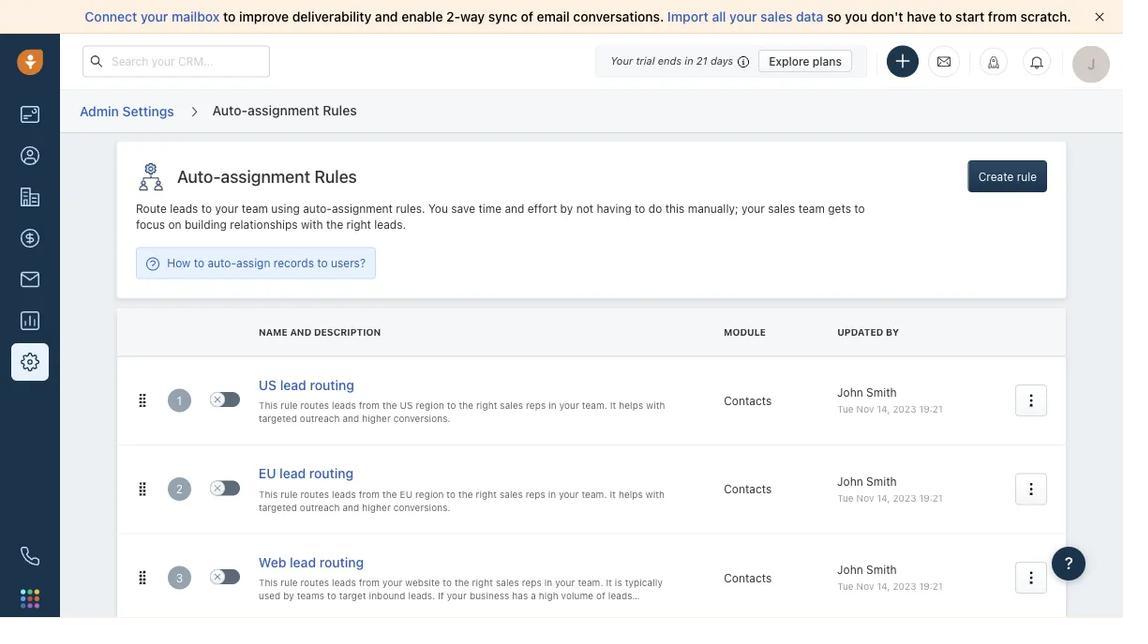 Task type: vqa. For each thing, say whether or not it's contained in the screenshot.
Widgetz.Io (Sample)
no



Task type: locate. For each thing, give the bounding box(es) containing it.
and right time
[[505, 202, 525, 215]]

rules down deliverability
[[323, 102, 357, 118]]

targeted down eu lead routing link
[[259, 502, 297, 513]]

conversions. up eu lead routing this rule routes leads from the eu region to the right sales reps in your team. it helps with targeted outreach and higher conversions.
[[394, 413, 451, 424]]

3 nov from the top
[[857, 581, 875, 592]]

routing down us lead routing link
[[309, 466, 354, 481]]

lead
[[280, 377, 307, 392], [280, 466, 306, 481], [290, 554, 316, 570], [517, 604, 536, 615]]

by up coming
[[283, 591, 294, 601]]

leads up on on the left of page
[[170, 202, 198, 215]]

outreach for us lead routing
[[300, 413, 340, 424]]

2 conversions. from the top
[[394, 502, 451, 513]]

2 vertical spatial nov
[[857, 581, 875, 592]]

reps inside eu lead routing this rule routes leads from the eu region to the right sales reps in your team. it helps with targeted outreach and higher conversions.
[[526, 488, 546, 499]]

right inside eu lead routing this rule routes leads from the eu region to the right sales reps in your team. it helps with targeted outreach and higher conversions.
[[476, 488, 497, 499]]

3 2023 from the top
[[893, 581, 917, 592]]

2 horizontal spatial by
[[886, 327, 899, 337]]

1 vertical spatial routing
[[309, 466, 354, 481]]

lead inside eu lead routing this rule routes leads from the eu region to the right sales reps in your team. it helps with targeted outreach and higher conversions.
[[280, 466, 306, 481]]

routes for web
[[301, 577, 329, 588]]

by left not
[[561, 202, 573, 215]]

routing inside us lead routing this rule routes leads from the us region to the right sales reps in your team.  it helps with targeted outreach and higher conversions.
[[310, 377, 354, 392]]

rule inside eu lead routing this rule routes leads from the eu region to the right sales reps in your team. it helps with targeted outreach and higher conversions.
[[281, 488, 298, 499]]

2 vertical spatial it
[[606, 577, 612, 588]]

routes inside web lead routing this rule routes leads from your website to the right sales reps in your team. it is typically used by teams to target inbound leads. if your business has a high volume of leads coming in from different sources, this rule helps improve lead management.
[[301, 577, 329, 588]]

1 vertical spatial this
[[259, 488, 278, 499]]

and down us lead routing link
[[343, 413, 359, 424]]

2 vertical spatial 19:21
[[920, 581, 943, 592]]

2 vertical spatial with
[[646, 488, 665, 499]]

leads. down website on the bottom of the page
[[408, 591, 435, 601]]

2 vertical spatial tue
[[838, 581, 854, 592]]

0 horizontal spatial of
[[521, 9, 534, 24]]

to up web lead routing this rule routes leads from your website to the right sales reps in your team. it is typically used by teams to target inbound leads. if your business has a high volume of leads coming in from different sources, this rule helps improve lead management.
[[447, 488, 456, 499]]

of inside web lead routing this rule routes leads from your website to the right sales reps in your team. it is typically used by teams to target inbound leads. if your business has a high volume of leads coming in from different sources, this rule helps improve lead management.
[[597, 591, 606, 601]]

0 vertical spatial conversions.
[[394, 413, 451, 424]]

2
[[176, 483, 183, 496]]

reps for eu lead routing
[[526, 488, 546, 499]]

2 outreach from the top
[[300, 502, 340, 513]]

from for web lead routing
[[359, 577, 380, 588]]

and down eu lead routing link
[[343, 502, 359, 513]]

1 vertical spatial leads.
[[408, 591, 435, 601]]

2 vertical spatial john smith tue nov 14, 2023 19:21
[[838, 563, 943, 592]]

lead down us lead routing link
[[280, 466, 306, 481]]

improve down business
[[478, 604, 514, 615]]

outreach down eu lead routing link
[[300, 502, 340, 513]]

and inside route leads to your team using auto-assignment rules. you save time and effort by not having to do this manually; your sales team gets to focus on building relationships with the right leads.
[[505, 202, 525, 215]]

rule down eu lead routing link
[[281, 488, 298, 499]]

higher for us lead routing
[[362, 413, 391, 424]]

3 14, from the top
[[877, 581, 890, 592]]

0 vertical spatial higher
[[362, 413, 391, 424]]

2 vertical spatial reps
[[522, 577, 542, 588]]

0 vertical spatial contacts
[[724, 394, 772, 407]]

routes inside us lead routing this rule routes leads from the us region to the right sales reps in your team.  it helps with targeted outreach and higher conversions.
[[301, 400, 329, 411]]

this inside us lead routing this rule routes leads from the us region to the right sales reps in your team.  it helps with targeted outreach and higher conversions.
[[259, 400, 278, 411]]

team. inside web lead routing this rule routes leads from your website to the right sales reps in your team. it is typically used by teams to target inbound leads. if your business has a high volume of leads coming in from different sources, this rule helps improve lead management.
[[578, 577, 603, 588]]

it inside eu lead routing this rule routes leads from the eu region to the right sales reps in your team. it helps with targeted outreach and higher conversions.
[[610, 488, 616, 499]]

routing inside web lead routing this rule routes leads from your website to the right sales reps in your team. it is typically used by teams to target inbound leads. if your business has a high volume of leads coming in from different sources, this rule helps improve lead management.
[[320, 554, 364, 570]]

routing
[[310, 377, 354, 392], [309, 466, 354, 481], [320, 554, 364, 570]]

team. inside us lead routing this rule routes leads from the us region to the right sales reps in your team.  it helps with targeted outreach and higher conversions.
[[582, 400, 608, 411]]

the inside route leads to your team using auto-assignment rules. you save time and effort by not having to do this manually; your sales team gets to focus on building relationships with the right leads.
[[326, 218, 344, 231]]

helps
[[619, 400, 644, 411], [619, 488, 643, 499], [451, 604, 476, 615]]

1 vertical spatial it
[[610, 488, 616, 499]]

routing down the name and description
[[310, 377, 354, 392]]

1 horizontal spatial of
[[597, 591, 606, 601]]

targeted down us lead routing link
[[259, 413, 297, 424]]

2023
[[893, 404, 917, 415], [893, 492, 917, 503], [893, 581, 917, 592]]

leads for web lead routing
[[332, 577, 356, 588]]

coming
[[259, 604, 292, 615]]

0 vertical spatial smith
[[867, 386, 897, 399]]

2 move image from the top
[[136, 571, 149, 584]]

contacts for web lead routing
[[724, 571, 772, 584]]

team.
[[582, 400, 608, 411], [582, 488, 607, 499], [578, 577, 603, 588]]

name and description
[[259, 327, 381, 337]]

0 vertical spatial auto-
[[303, 202, 332, 215]]

1 vertical spatial with
[[646, 400, 665, 411]]

team
[[242, 202, 268, 215], [799, 202, 825, 215]]

from
[[988, 9, 1018, 24], [359, 400, 380, 411], [359, 488, 380, 499], [359, 577, 380, 588], [305, 604, 326, 615]]

leads.
[[374, 218, 406, 231], [408, 591, 435, 601]]

your trial ends in 21 days
[[611, 55, 734, 67]]

by inside route leads to your team using auto-assignment rules. you save time and effort by not having to do this manually; your sales team gets to focus on building relationships with the right leads.
[[561, 202, 573, 215]]

have
[[907, 9, 936, 24]]

0 horizontal spatial leads.
[[374, 218, 406, 231]]

2 vertical spatial assignment
[[332, 202, 393, 215]]

this right do
[[666, 202, 685, 215]]

manually;
[[688, 202, 739, 215]]

leads down us lead routing link
[[332, 400, 356, 411]]

2 vertical spatial routes
[[301, 577, 329, 588]]

helps inside us lead routing this rule routes leads from the us region to the right sales reps in your team.  it helps with targeted outreach and higher conversions.
[[619, 400, 644, 411]]

2 tue from the top
[[838, 492, 854, 503]]

0 vertical spatial helps
[[619, 400, 644, 411]]

improve left deliverability
[[239, 9, 289, 24]]

close image
[[214, 396, 221, 403], [214, 485, 221, 492], [214, 573, 221, 581]]

eu
[[259, 466, 276, 481], [400, 488, 413, 499]]

connect
[[85, 9, 137, 24]]

of
[[521, 9, 534, 24], [597, 591, 606, 601]]

focus
[[136, 218, 165, 231]]

rules up the "users?"
[[315, 166, 357, 186]]

send email image
[[938, 54, 951, 69]]

this down eu lead routing link
[[259, 488, 278, 499]]

1 vertical spatial helps
[[619, 488, 643, 499]]

1 horizontal spatial leads.
[[408, 591, 435, 601]]

1 targeted from the top
[[259, 413, 297, 424]]

move image for web
[[136, 571, 149, 584]]

2 this from the top
[[259, 488, 278, 499]]

routes inside eu lead routing this rule routes leads from the eu region to the right sales reps in your team. it helps with targeted outreach and higher conversions.
[[301, 488, 329, 499]]

1 nov from the top
[[857, 404, 875, 415]]

phone image
[[21, 547, 39, 566]]

1 vertical spatial higher
[[362, 502, 391, 513]]

to up if
[[443, 577, 452, 588]]

2 vertical spatial by
[[283, 591, 294, 601]]

14, for eu lead routing
[[877, 492, 890, 503]]

team left gets
[[799, 202, 825, 215]]

higher down description
[[362, 413, 391, 424]]

description
[[314, 327, 381, 337]]

0 horizontal spatial eu
[[259, 466, 276, 481]]

lead right web
[[290, 554, 316, 570]]

1 vertical spatial outreach
[[300, 502, 340, 513]]

3 this from the top
[[259, 577, 278, 588]]

3 john from the top
[[838, 563, 864, 576]]

0 vertical spatial region
[[416, 400, 444, 411]]

0 vertical spatial close image
[[214, 396, 221, 403]]

conversions. inside us lead routing this rule routes leads from the us region to the right sales reps in your team.  it helps with targeted outreach and higher conversions.
[[394, 413, 451, 424]]

21
[[697, 55, 708, 67]]

leads up target
[[332, 577, 356, 588]]

higher inside eu lead routing this rule routes leads from the eu region to the right sales reps in your team. it helps with targeted outreach and higher conversions.
[[362, 502, 391, 513]]

if
[[438, 591, 444, 601]]

to left start
[[940, 9, 952, 24]]

1 2023 from the top
[[893, 404, 917, 415]]

and
[[375, 9, 398, 24], [505, 202, 525, 215], [290, 327, 312, 337], [343, 413, 359, 424], [343, 502, 359, 513]]

1 vertical spatial conversions.
[[394, 502, 451, 513]]

auto-
[[303, 202, 332, 215], [208, 256, 236, 269]]

target
[[339, 591, 366, 601]]

1 vertical spatial reps
[[526, 488, 546, 499]]

in inside us lead routing this rule routes leads from the us region to the right sales reps in your team.  it helps with targeted outreach and higher conversions.
[[549, 400, 557, 411]]

2 routes from the top
[[301, 488, 329, 499]]

import all your sales data link
[[668, 9, 827, 24]]

sales inside web lead routing this rule routes leads from your website to the right sales reps in your team. it is typically used by teams to target inbound leads. if your business has a high volume of leads coming in from different sources, this rule helps improve lead management.
[[496, 577, 519, 588]]

0 horizontal spatial us
[[259, 377, 277, 392]]

rule down us lead routing link
[[281, 400, 298, 411]]

14, for us lead routing
[[877, 404, 890, 415]]

1 john from the top
[[838, 386, 864, 399]]

close image right 1
[[214, 396, 221, 403]]

your inside us lead routing this rule routes leads from the us region to the right sales reps in your team.  it helps with targeted outreach and higher conversions.
[[560, 400, 579, 411]]

19:21
[[920, 404, 943, 415], [920, 492, 943, 503], [920, 581, 943, 592]]

1 close image from the top
[[214, 396, 221, 403]]

to left target
[[327, 591, 336, 601]]

19:21 for eu lead routing
[[920, 492, 943, 503]]

rule
[[1017, 170, 1037, 183], [281, 400, 298, 411], [281, 488, 298, 499], [281, 577, 298, 588], [431, 604, 448, 615]]

1 19:21 from the top
[[920, 404, 943, 415]]

0 vertical spatial move image
[[136, 483, 149, 496]]

john smith tue nov 14, 2023 19:21 for web lead routing
[[838, 563, 943, 592]]

this inside web lead routing this rule routes leads from your website to the right sales reps in your team. it is typically used by teams to target inbound leads. if your business has a high volume of leads coming in from different sources, this rule helps improve lead management.
[[412, 604, 428, 615]]

volume
[[561, 591, 594, 601]]

outreach down us lead routing link
[[300, 413, 340, 424]]

1 smith from the top
[[867, 386, 897, 399]]

1 vertical spatial nov
[[857, 492, 875, 503]]

improve inside web lead routing this rule routes leads from your website to the right sales reps in your team. it is typically used by teams to target inbound leads. if your business has a high volume of leads coming in from different sources, this rule helps improve lead management.
[[478, 604, 514, 615]]

3 john smith tue nov 14, 2023 19:21 from the top
[[838, 563, 943, 592]]

move image left 3
[[136, 571, 149, 584]]

higher for eu lead routing
[[362, 502, 391, 513]]

rule inside us lead routing this rule routes leads from the us region to the right sales reps in your team.  it helps with targeted outreach and higher conversions.
[[281, 400, 298, 411]]

0 vertical spatial reps
[[526, 400, 546, 411]]

helps inside eu lead routing this rule routes leads from the eu region to the right sales reps in your team. it helps with targeted outreach and higher conversions.
[[619, 488, 643, 499]]

0 vertical spatial us
[[259, 377, 277, 392]]

data
[[796, 9, 824, 24]]

email
[[537, 9, 570, 24]]

assignment
[[248, 102, 319, 118], [221, 166, 310, 186], [332, 202, 393, 215]]

nov for eu lead routing
[[857, 492, 875, 503]]

close image for us
[[214, 396, 221, 403]]

john smith tue nov 14, 2023 19:21 for us lead routing
[[838, 386, 943, 415]]

1 vertical spatial auto-
[[208, 256, 236, 269]]

3 close image from the top
[[214, 573, 221, 581]]

eu up website on the bottom of the page
[[400, 488, 413, 499]]

outreach
[[300, 413, 340, 424], [300, 502, 340, 513]]

of right sync
[[521, 9, 534, 24]]

eu up web
[[259, 466, 276, 481]]

john
[[838, 386, 864, 399], [838, 475, 864, 488], [838, 563, 864, 576]]

2 team from the left
[[799, 202, 825, 215]]

3 routes from the top
[[301, 577, 329, 588]]

targeted inside eu lead routing this rule routes leads from the eu region to the right sales reps in your team. it helps with targeted outreach and higher conversions.
[[259, 502, 297, 513]]

2023 for eu lead routing
[[893, 492, 917, 503]]

0 horizontal spatial auto-
[[208, 256, 236, 269]]

1 vertical spatial this
[[412, 604, 428, 615]]

1 vertical spatial targeted
[[259, 502, 297, 513]]

2 vertical spatial 2023
[[893, 581, 917, 592]]

this inside web lead routing this rule routes leads from your website to the right sales reps in your team. it is typically used by teams to target inbound leads. if your business has a high volume of leads coming in from different sources, this rule helps improve lead management.
[[259, 577, 278, 588]]

sync
[[488, 9, 518, 24]]

1 vertical spatial auto-
[[177, 166, 221, 186]]

1 vertical spatial team.
[[582, 488, 607, 499]]

2 vertical spatial team.
[[578, 577, 603, 588]]

from up target
[[359, 577, 380, 588]]

by right updated
[[886, 327, 899, 337]]

outreach inside us lead routing this rule routes leads from the us region to the right sales reps in your team.  it helps with targeted outreach and higher conversions.
[[300, 413, 340, 424]]

routing inside eu lead routing this rule routes leads from the eu region to the right sales reps in your team. it helps with targeted outreach and higher conversions.
[[309, 466, 354, 481]]

0 vertical spatial leads.
[[374, 218, 406, 231]]

this
[[666, 202, 685, 215], [412, 604, 428, 615]]

0 vertical spatial john
[[838, 386, 864, 399]]

move image left 2 at left
[[136, 483, 149, 496]]

plans
[[813, 54, 842, 68]]

conversions. up website on the bottom of the page
[[394, 502, 451, 513]]

close image for web
[[214, 573, 221, 581]]

website
[[405, 577, 440, 588]]

0 vertical spatial routing
[[310, 377, 354, 392]]

2 vertical spatial close image
[[214, 573, 221, 581]]

reps inside us lead routing this rule routes leads from the us region to the right sales reps in your team.  it helps with targeted outreach and higher conversions.
[[526, 400, 546, 411]]

close image right 3
[[214, 573, 221, 581]]

leads inside route leads to your team using auto-assignment rules. you save time and effort by not having to do this manually; your sales team gets to focus on building relationships with the right leads.
[[170, 202, 198, 215]]

routes up "teams"
[[301, 577, 329, 588]]

0 vertical spatial auto-assignment rules
[[213, 102, 357, 118]]

1 horizontal spatial improve
[[478, 604, 514, 615]]

enable
[[402, 9, 443, 24]]

1 john smith tue nov 14, 2023 19:21 from the top
[[838, 386, 943, 415]]

1 vertical spatial routes
[[301, 488, 329, 499]]

leads
[[170, 202, 198, 215], [332, 400, 356, 411], [332, 488, 356, 499], [332, 577, 356, 588], [608, 591, 633, 601]]

0 vertical spatial this
[[666, 202, 685, 215]]

0 vertical spatial outreach
[[300, 413, 340, 424]]

0 vertical spatial auto-
[[213, 102, 248, 118]]

1 contacts from the top
[[724, 394, 772, 407]]

to inside eu lead routing this rule routes leads from the eu region to the right sales reps in your team. it helps with targeted outreach and higher conversions.
[[447, 488, 456, 499]]

nov for web lead routing
[[857, 581, 875, 592]]

0 vertical spatial team.
[[582, 400, 608, 411]]

conversions. inside eu lead routing this rule routes leads from the eu region to the right sales reps in your team. it helps with targeted outreach and higher conversions.
[[394, 502, 451, 513]]

your
[[611, 55, 633, 67]]

with for eu lead routing
[[646, 488, 665, 499]]

0 vertical spatial nov
[[857, 404, 875, 415]]

2 vertical spatial this
[[259, 577, 278, 588]]

2 14, from the top
[[877, 492, 890, 503]]

2 higher from the top
[[362, 502, 391, 513]]

john for us lead routing
[[838, 386, 864, 399]]

1 14, from the top
[[877, 404, 890, 415]]

1 vertical spatial 2023
[[893, 492, 917, 503]]

with inside eu lead routing this rule routes leads from the eu region to the right sales reps in your team. it helps with targeted outreach and higher conversions.
[[646, 488, 665, 499]]

region
[[416, 400, 444, 411], [415, 488, 444, 499]]

team up relationships
[[242, 202, 268, 215]]

0 horizontal spatial improve
[[239, 9, 289, 24]]

auto- inside how to auto-assign records to users? link
[[208, 256, 236, 269]]

auto-assignment rules
[[213, 102, 357, 118], [177, 166, 357, 186]]

it inside us lead routing this rule routes leads from the us region to the right sales reps in your team.  it helps with targeted outreach and higher conversions.
[[610, 400, 616, 411]]

improve
[[239, 9, 289, 24], [478, 604, 514, 615]]

2 19:21 from the top
[[920, 492, 943, 503]]

to up building
[[201, 202, 212, 215]]

routes down us lead routing link
[[301, 400, 329, 411]]

close image right 2 at left
[[214, 485, 221, 492]]

leads inside eu lead routing this rule routes leads from the eu region to the right sales reps in your team. it helps with targeted outreach and higher conversions.
[[332, 488, 356, 499]]

2 john smith tue nov 14, 2023 19:21 from the top
[[838, 475, 943, 503]]

with inside us lead routing this rule routes leads from the us region to the right sales reps in your team.  it helps with targeted outreach and higher conversions.
[[646, 400, 665, 411]]

assign
[[236, 256, 271, 269]]

3 tue from the top
[[838, 581, 854, 592]]

2 vertical spatial helps
[[451, 604, 476, 615]]

route
[[136, 202, 167, 215]]

1 horizontal spatial team
[[799, 202, 825, 215]]

routing up target
[[320, 554, 364, 570]]

team. for us lead routing
[[582, 400, 608, 411]]

0 vertical spatial of
[[521, 9, 534, 24]]

phone element
[[11, 537, 49, 575]]

1 conversions. from the top
[[394, 413, 451, 424]]

0 vertical spatial targeted
[[259, 413, 297, 424]]

team. for eu lead routing
[[582, 488, 607, 499]]

2 john from the top
[[838, 475, 864, 488]]

targeted for eu
[[259, 502, 297, 513]]

region for eu lead routing
[[415, 488, 444, 499]]

by
[[561, 202, 573, 215], [886, 327, 899, 337], [283, 591, 294, 601]]

from down description
[[359, 400, 380, 411]]

0 vertical spatial 2023
[[893, 404, 917, 415]]

rules
[[323, 102, 357, 118], [315, 166, 357, 186]]

move image for eu
[[136, 483, 149, 496]]

right inside route leads to your team using auto-assignment rules. you save time and effort by not having to do this manually; your sales team gets to focus on building relationships with the right leads.
[[347, 218, 371, 231]]

right inside us lead routing this rule routes leads from the us region to the right sales reps in your team.  it helps with targeted outreach and higher conversions.
[[476, 400, 497, 411]]

is
[[615, 577, 623, 588]]

0 vertical spatial by
[[561, 202, 573, 215]]

sales inside us lead routing this rule routes leads from the us region to the right sales reps in your team.  it helps with targeted outreach and higher conversions.
[[500, 400, 523, 411]]

rule for us lead routing
[[281, 400, 298, 411]]

1 vertical spatial improve
[[478, 604, 514, 615]]

smith
[[867, 386, 897, 399], [867, 475, 897, 488], [867, 563, 897, 576]]

not
[[576, 202, 594, 215]]

auto- down search your crm... text box
[[213, 102, 248, 118]]

1 higher from the top
[[362, 413, 391, 424]]

3 19:21 from the top
[[920, 581, 943, 592]]

john smith tue nov 14, 2023 19:21
[[838, 386, 943, 415], [838, 475, 943, 503], [838, 563, 943, 592]]

move image
[[136, 483, 149, 496], [136, 571, 149, 584]]

team. inside eu lead routing this rule routes leads from the eu region to the right sales reps in your team. it helps with targeted outreach and higher conversions.
[[582, 488, 607, 499]]

targeted inside us lead routing this rule routes leads from the us region to the right sales reps in your team.  it helps with targeted outreach and higher conversions.
[[259, 413, 297, 424]]

1 vertical spatial john smith tue nov 14, 2023 19:21
[[838, 475, 943, 503]]

lead down name
[[280, 377, 307, 392]]

nov
[[857, 404, 875, 415], [857, 492, 875, 503], [857, 581, 875, 592]]

routes down eu lead routing link
[[301, 488, 329, 499]]

0 vertical spatial improve
[[239, 9, 289, 24]]

of right volume
[[597, 591, 606, 601]]

2 2023 from the top
[[893, 492, 917, 503]]

2 vertical spatial contacts
[[724, 571, 772, 584]]

auto- inside route leads to your team using auto-assignment rules. you save time and effort by not having to do this manually; your sales team gets to focus on building relationships with the right leads.
[[303, 202, 332, 215]]

0 horizontal spatial by
[[283, 591, 294, 601]]

2 smith from the top
[[867, 475, 897, 488]]

john smith tue nov 14, 2023 19:21 for eu lead routing
[[838, 475, 943, 503]]

conversions.
[[394, 413, 451, 424], [394, 502, 451, 513]]

region up eu lead routing this rule routes leads from the eu region to the right sales reps in your team. it helps with targeted outreach and higher conversions.
[[416, 400, 444, 411]]

rule up used on the bottom of page
[[281, 577, 298, 588]]

2 vertical spatial 14,
[[877, 581, 890, 592]]

2 nov from the top
[[857, 492, 875, 503]]

to up eu lead routing this rule routes leads from the eu region to the right sales reps in your team. it helps with targeted outreach and higher conversions.
[[447, 400, 456, 411]]

1 horizontal spatial this
[[666, 202, 685, 215]]

way
[[461, 9, 485, 24]]

2-
[[447, 9, 461, 24]]

this down us lead routing link
[[259, 400, 278, 411]]

region for us lead routing
[[416, 400, 444, 411]]

0 vertical spatial 14,
[[877, 404, 890, 415]]

1 vertical spatial john
[[838, 475, 864, 488]]

leads. down "rules."
[[374, 218, 406, 231]]

0 vertical spatial routes
[[301, 400, 329, 411]]

1 vertical spatial move image
[[136, 571, 149, 584]]

john for web lead routing
[[838, 563, 864, 576]]

1 tue from the top
[[838, 404, 854, 415]]

0 vertical spatial eu
[[259, 466, 276, 481]]

1 vertical spatial of
[[597, 591, 606, 601]]

from inside us lead routing this rule routes leads from the us region to the right sales reps in your team.  it helps with targeted outreach and higher conversions.
[[359, 400, 380, 411]]

14,
[[877, 404, 890, 415], [877, 492, 890, 503], [877, 581, 890, 592]]

this down website on the bottom of the page
[[412, 604, 428, 615]]

higher up web lead routing link
[[362, 502, 391, 513]]

1 vertical spatial tue
[[838, 492, 854, 503]]

0 vertical spatial assignment
[[248, 102, 319, 118]]

2 vertical spatial smith
[[867, 563, 897, 576]]

0 vertical spatial this
[[259, 400, 278, 411]]

1 horizontal spatial us
[[400, 400, 413, 411]]

2023 for us lead routing
[[893, 404, 917, 415]]

leads inside us lead routing this rule routes leads from the us region to the right sales reps in your team.  it helps with targeted outreach and higher conversions.
[[332, 400, 356, 411]]

the inside web lead routing this rule routes leads from your website to the right sales reps in your team. it is typically used by teams to target inbound leads. if your business has a high volume of leads coming in from different sources, this rule helps improve lead management.
[[455, 577, 469, 588]]

region inside eu lead routing this rule routes leads from the eu region to the right sales reps in your team. it helps with targeted outreach and higher conversions.
[[415, 488, 444, 499]]

outreach inside eu lead routing this rule routes leads from the eu region to the right sales reps in your team. it helps with targeted outreach and higher conversions.
[[300, 502, 340, 513]]

this inside eu lead routing this rule routes leads from the eu region to the right sales reps in your team. it helps with targeted outreach and higher conversions.
[[259, 488, 278, 499]]

effort
[[528, 202, 557, 215]]

1 vertical spatial 19:21
[[920, 492, 943, 503]]

1 outreach from the top
[[300, 413, 340, 424]]

from right start
[[988, 9, 1018, 24]]

from up web lead routing link
[[359, 488, 380, 499]]

web
[[259, 554, 286, 570]]

auto- up building
[[177, 166, 221, 186]]

so
[[827, 9, 842, 24]]

1 vertical spatial 14,
[[877, 492, 890, 503]]

2 contacts from the top
[[724, 483, 772, 496]]

this inside route leads to your team using auto-assignment rules. you save time and effort by not having to do this manually; your sales team gets to focus on building relationships with the right leads.
[[666, 202, 685, 215]]

2 targeted from the top
[[259, 502, 297, 513]]

save
[[451, 202, 476, 215]]

0 vertical spatial john smith tue nov 14, 2023 19:21
[[838, 386, 943, 415]]

your
[[141, 9, 168, 24], [730, 9, 757, 24], [215, 202, 239, 215], [742, 202, 765, 215], [560, 400, 579, 411], [559, 488, 579, 499], [383, 577, 403, 588], [555, 577, 575, 588], [447, 591, 467, 601]]

this up used on the bottom of page
[[259, 577, 278, 588]]

0 vertical spatial rules
[[323, 102, 357, 118]]

0 horizontal spatial this
[[412, 604, 428, 615]]

the
[[326, 218, 344, 231], [383, 400, 397, 411], [459, 400, 474, 411], [383, 488, 397, 499], [459, 488, 473, 499], [455, 577, 469, 588]]

1 horizontal spatial auto-
[[303, 202, 332, 215]]

to inside us lead routing this rule routes leads from the us region to the right sales reps in your team.  it helps with targeted outreach and higher conversions.
[[447, 400, 456, 411]]

1 vertical spatial region
[[415, 488, 444, 499]]

0 vertical spatial tue
[[838, 404, 854, 415]]

2 close image from the top
[[214, 485, 221, 492]]

1 routes from the top
[[301, 400, 329, 411]]

14, for web lead routing
[[877, 581, 890, 592]]

1 move image from the top
[[136, 483, 149, 496]]

auto- down building
[[208, 256, 236, 269]]

1 this from the top
[[259, 400, 278, 411]]

region up website on the bottom of the page
[[415, 488, 444, 499]]

rule right create
[[1017, 170, 1037, 183]]

lead inside us lead routing this rule routes leads from the us region to the right sales reps in your team.  it helps with targeted outreach and higher conversions.
[[280, 377, 307, 392]]

higher inside us lead routing this rule routes leads from the us region to the right sales reps in your team.  it helps with targeted outreach and higher conversions.
[[362, 413, 391, 424]]

with for us lead routing
[[646, 400, 665, 411]]

with inside route leads to your team using auto-assignment rules. you save time and effort by not having to do this manually; your sales team gets to focus on building relationships with the right leads.
[[301, 218, 323, 231]]

leads down eu lead routing link
[[332, 488, 356, 499]]

3 contacts from the top
[[724, 571, 772, 584]]

0 horizontal spatial team
[[242, 202, 268, 215]]

different
[[329, 604, 368, 615]]

2 vertical spatial routing
[[320, 554, 364, 570]]

leads down is
[[608, 591, 633, 601]]

1 horizontal spatial eu
[[400, 488, 413, 499]]

from inside eu lead routing this rule routes leads from the eu region to the right sales reps in your team. it helps with targeted outreach and higher conversions.
[[359, 488, 380, 499]]

by inside web lead routing this rule routes leads from your website to the right sales reps in your team. it is typically used by teams to target inbound leads. if your business has a high volume of leads coming in from different sources, this rule helps improve lead management.
[[283, 591, 294, 601]]

to left do
[[635, 202, 646, 215]]

auto- right the using
[[303, 202, 332, 215]]

region inside us lead routing this rule routes leads from the us region to the right sales reps in your team.  it helps with targeted outreach and higher conversions.
[[416, 400, 444, 411]]

3 smith from the top
[[867, 563, 897, 576]]

higher
[[362, 413, 391, 424], [362, 502, 391, 513]]

conversions. for us lead routing
[[394, 413, 451, 424]]

to right how
[[194, 256, 205, 269]]

reps for us lead routing
[[526, 400, 546, 411]]



Task type: describe. For each thing, give the bounding box(es) containing it.
1 vertical spatial assignment
[[221, 166, 310, 186]]

3
[[176, 571, 183, 584]]

connect your mailbox to improve deliverability and enable 2-way sync of email conversations. import all your sales data so you don't have to start from scratch.
[[85, 9, 1072, 24]]

don't
[[871, 9, 904, 24]]

lead for us
[[280, 377, 307, 392]]

start
[[956, 9, 985, 24]]

it for eu lead routing
[[610, 488, 616, 499]]

and inside eu lead routing this rule routes leads from the eu region to the right sales reps in your team. it helps with targeted outreach and higher conversions.
[[343, 502, 359, 513]]

tue for eu lead routing
[[838, 492, 854, 503]]

days
[[711, 55, 734, 67]]

2023 for web lead routing
[[893, 581, 917, 592]]

users?
[[331, 256, 366, 269]]

helps inside web lead routing this rule routes leads from your website to the right sales reps in your team. it is typically used by teams to target inbound leads. if your business has a high volume of leads coming in from different sources, this rule helps improve lead management.
[[451, 604, 476, 615]]

routing for eu lead routing
[[309, 466, 354, 481]]

gets
[[828, 202, 852, 215]]

helps for eu lead routing
[[619, 488, 643, 499]]

sources,
[[371, 604, 409, 615]]

a
[[531, 591, 536, 601]]

targeted for us
[[259, 413, 297, 424]]

lead for eu
[[280, 466, 306, 481]]

move image
[[136, 394, 149, 407]]

assignment inside route leads to your team using auto-assignment rules. you save time and effort by not having to do this manually; your sales team gets to focus on building relationships with the right leads.
[[332, 202, 393, 215]]

rule down if
[[431, 604, 448, 615]]

mailbox
[[172, 9, 220, 24]]

updated by
[[838, 327, 899, 337]]

name
[[259, 327, 288, 337]]

nov for us lead routing
[[857, 404, 875, 415]]

lead for web
[[290, 554, 316, 570]]

this for eu
[[259, 488, 278, 499]]

and left enable
[[375, 9, 398, 24]]

rule for eu lead routing
[[281, 488, 298, 499]]

create rule
[[979, 170, 1037, 183]]

this for us
[[259, 400, 278, 411]]

inbound
[[369, 591, 406, 601]]

rules.
[[396, 202, 425, 215]]

freshworks switcher image
[[21, 589, 39, 608]]

create rule button
[[969, 160, 1048, 192]]

to right gets
[[855, 202, 865, 215]]

using
[[271, 202, 300, 215]]

19:21 for us lead routing
[[920, 404, 943, 415]]

this for web
[[259, 577, 278, 588]]

ends
[[658, 55, 682, 67]]

Search your CRM... text field
[[83, 45, 270, 77]]

eu lead routing this rule routes leads from the eu region to the right sales reps in your team. it helps with targeted outreach and higher conversions.
[[259, 466, 665, 513]]

explore plans link
[[759, 50, 853, 72]]

leads for us lead routing
[[332, 400, 356, 411]]

from for us lead routing
[[359, 400, 380, 411]]

19:21 for web lead routing
[[920, 581, 943, 592]]

routes for eu
[[301, 488, 329, 499]]

1
[[177, 394, 182, 407]]

how to auto-assign records to users? link
[[137, 255, 375, 271]]

john for eu lead routing
[[838, 475, 864, 488]]

reps inside web lead routing this rule routes leads from your website to the right sales reps in your team. it is typically used by teams to target inbound leads. if your business has a high volume of leads coming in from different sources, this rule helps improve lead management.
[[522, 577, 542, 588]]

create
[[979, 170, 1014, 183]]

smith for web lead routing
[[867, 563, 897, 576]]

high
[[539, 591, 559, 601]]

having
[[597, 202, 632, 215]]

from down "teams"
[[305, 604, 326, 615]]

smith for eu lead routing
[[867, 475, 897, 488]]

web lead routing link
[[259, 553, 364, 574]]

rule inside button
[[1017, 170, 1037, 183]]

contacts for us lead routing
[[724, 394, 772, 407]]

you
[[429, 202, 448, 215]]

conversions. for eu lead routing
[[394, 502, 451, 513]]

1 vertical spatial auto-assignment rules
[[177, 166, 357, 186]]

us lead routing link
[[259, 375, 354, 397]]

right inside web lead routing this rule routes leads from your website to the right sales reps in your team. it is typically used by teams to target inbound leads. if your business has a high volume of leads coming in from different sources, this rule helps improve lead management.
[[472, 577, 493, 588]]

routes for us
[[301, 400, 329, 411]]

1 vertical spatial eu
[[400, 488, 413, 499]]

it inside web lead routing this rule routes leads from your website to the right sales reps in your team. it is typically used by teams to target inbound leads. if your business has a high volume of leads coming in from different sources, this rule helps improve lead management.
[[606, 577, 612, 588]]

1 team from the left
[[242, 202, 268, 215]]

what's new image
[[988, 56, 1001, 69]]

admin
[[80, 103, 119, 118]]

1 vertical spatial us
[[400, 400, 413, 411]]

sales inside route leads to your team using auto-assignment rules. you save time and effort by not having to do this manually; your sales team gets to focus on building relationships with the right leads.
[[768, 202, 796, 215]]

admin settings link
[[79, 96, 175, 126]]

smith for us lead routing
[[867, 386, 897, 399]]

rule for web lead routing
[[281, 577, 298, 588]]

management.
[[539, 604, 600, 615]]

connect your mailbox link
[[85, 9, 223, 24]]

records
[[274, 256, 314, 269]]

building
[[185, 218, 227, 231]]

how to auto-assign records to users?
[[167, 256, 366, 269]]

routing for web lead routing
[[320, 554, 364, 570]]

eu lead routing link
[[259, 464, 354, 486]]

explore plans
[[769, 54, 842, 68]]

teams
[[297, 591, 325, 601]]

sales inside eu lead routing this rule routes leads from the eu region to the right sales reps in your team. it helps with targeted outreach and higher conversions.
[[500, 488, 523, 499]]

time
[[479, 202, 502, 215]]

scratch.
[[1021, 9, 1072, 24]]

tue for us lead routing
[[838, 404, 854, 415]]

has
[[512, 591, 528, 601]]

leads. inside route leads to your team using auto-assignment rules. you save time and effort by not having to do this manually; your sales team gets to focus on building relationships with the right leads.
[[374, 218, 406, 231]]

relationships
[[230, 218, 298, 231]]

and right name
[[290, 327, 312, 337]]

to left the "users?"
[[317, 256, 328, 269]]

helps for us lead routing
[[619, 400, 644, 411]]

from for eu lead routing
[[359, 488, 380, 499]]

contacts for eu lead routing
[[724, 483, 772, 496]]

deliverability
[[292, 9, 372, 24]]

explore
[[769, 54, 810, 68]]

lead down has
[[517, 604, 536, 615]]

close image for eu
[[214, 485, 221, 492]]

business
[[470, 591, 510, 601]]

do
[[649, 202, 662, 215]]

used
[[259, 591, 281, 601]]

leads. inside web lead routing this rule routes leads from your website to the right sales reps in your team. it is typically used by teams to target inbound leads. if your business has a high volume of leads coming in from different sources, this rule helps improve lead management.
[[408, 591, 435, 601]]

to right mailbox
[[223, 9, 236, 24]]

trial
[[636, 55, 655, 67]]

in inside eu lead routing this rule routes leads from the eu region to the right sales reps in your team. it helps with targeted outreach and higher conversions.
[[548, 488, 556, 499]]

1 vertical spatial rules
[[315, 166, 357, 186]]

us lead routing this rule routes leads from the us region to the right sales reps in your team.  it helps with targeted outreach and higher conversions.
[[259, 377, 665, 424]]

import
[[668, 9, 709, 24]]

on
[[168, 218, 182, 231]]

you
[[845, 9, 868, 24]]

and inside us lead routing this rule routes leads from the us region to the right sales reps in your team.  it helps with targeted outreach and higher conversions.
[[343, 413, 359, 424]]

all
[[712, 9, 726, 24]]

route leads to your team using auto-assignment rules. you save time and effort by not having to do this manually; your sales team gets to focus on building relationships with the right leads.
[[136, 202, 865, 231]]

web lead routing this rule routes leads from your website to the right sales reps in your team. it is typically used by teams to target inbound leads. if your business has a high volume of leads coming in from different sources, this rule helps improve lead management.
[[259, 554, 663, 615]]

routing for us lead routing
[[310, 377, 354, 392]]

tue for web lead routing
[[838, 581, 854, 592]]

updated
[[838, 327, 884, 337]]

it for us lead routing
[[610, 400, 616, 411]]

module
[[724, 327, 766, 337]]

how
[[167, 256, 191, 269]]

your inside eu lead routing this rule routes leads from the eu region to the right sales reps in your team. it helps with targeted outreach and higher conversions.
[[559, 488, 579, 499]]

outreach for eu lead routing
[[300, 502, 340, 513]]

leads for eu lead routing
[[332, 488, 356, 499]]

admin settings
[[80, 103, 174, 118]]

settings
[[122, 103, 174, 118]]

1 vertical spatial by
[[886, 327, 899, 337]]

typically
[[625, 577, 663, 588]]

close image
[[1095, 12, 1105, 22]]

conversations.
[[573, 9, 664, 24]]



